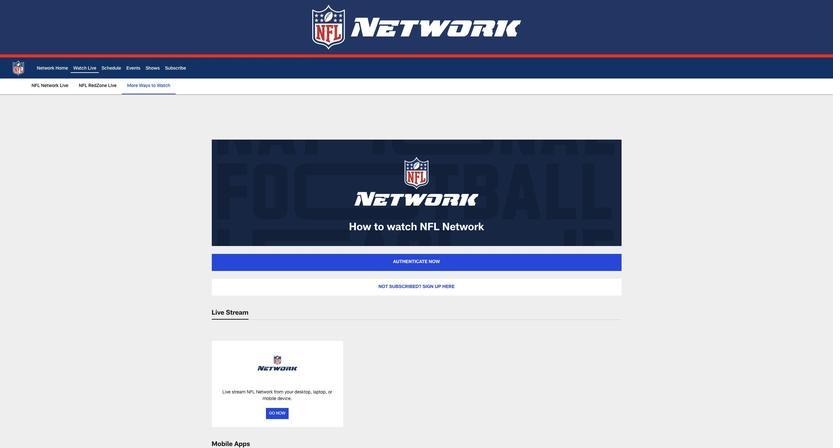 Task type: vqa. For each thing, say whether or not it's contained in the screenshot.
THE "NOT SUBSCRIBED?  SIGN UP HERE"
yes



Task type: locate. For each thing, give the bounding box(es) containing it.
to right ways
[[152, 84, 156, 88]]

go now link
[[266, 408, 289, 420]]

schedule link
[[102, 66, 121, 71]]

authenticate now link
[[212, 254, 622, 271]]

logo_network_stacked_white image
[[349, 140, 485, 216]]

1 horizontal spatial watch
[[157, 84, 170, 88]]

live
[[88, 66, 96, 71], [60, 84, 68, 88], [108, 84, 117, 88], [212, 310, 224, 317], [223, 391, 231, 395]]

not subscribed?  sign up here
[[379, 285, 455, 290]]

not subscribed?  sign up here link
[[212, 279, 622, 296]]

stream
[[232, 391, 246, 395]]

to inside banner
[[152, 84, 156, 88]]

nfl shield image
[[11, 60, 26, 76]]

page main content main content
[[0, 140, 834, 448]]

how to watch nfl network
[[349, 223, 485, 234]]

network home link
[[37, 66, 68, 71]]

nfl redzone live link
[[76, 79, 119, 94]]

nfl left redzone
[[79, 84, 87, 88]]

watch right home
[[73, 66, 87, 71]]

0 horizontal spatial to
[[152, 84, 156, 88]]

shows
[[146, 66, 160, 71]]

live stream nfl network from your desktop, laptop, or mobile device.
[[223, 391, 333, 402]]

1 horizontal spatial to
[[374, 223, 385, 234]]

nfl inside live stream nfl network from your desktop, laptop, or mobile device.
[[247, 391, 255, 395]]

now right go
[[276, 412, 286, 416]]

nfl
[[32, 84, 40, 88], [79, 84, 87, 88], [420, 223, 440, 234], [247, 391, 255, 395]]

now right authenticate
[[429, 260, 440, 265]]

not
[[379, 285, 388, 290]]

logo_network_stacked_blue image
[[256, 341, 299, 385]]

0 horizontal spatial now
[[276, 412, 286, 416]]

nfl redzone live
[[79, 84, 117, 88]]

0 vertical spatial now
[[429, 260, 440, 265]]

mobile
[[263, 397, 277, 402]]

how
[[349, 223, 372, 234]]

1 vertical spatial now
[[276, 412, 286, 416]]

watch right ways
[[157, 84, 170, 88]]

nfl down network home link
[[32, 84, 40, 88]]

0 vertical spatial to
[[152, 84, 156, 88]]

authenticate
[[394, 260, 428, 265]]

banner
[[0, 58, 834, 94]]

watch
[[73, 66, 87, 71], [157, 84, 170, 88]]

shows link
[[146, 66, 160, 71]]

schedule
[[102, 66, 121, 71]]

0 horizontal spatial watch
[[73, 66, 87, 71]]

network
[[37, 66, 54, 71], [41, 84, 59, 88], [443, 223, 485, 234], [256, 391, 273, 395]]

network home
[[37, 66, 68, 71]]

to
[[152, 84, 156, 88], [374, 223, 385, 234]]

1 vertical spatial to
[[374, 223, 385, 234]]

from
[[274, 391, 284, 395]]

now
[[429, 260, 440, 265], [276, 412, 286, 416]]

to inside page main content 'main content'
[[374, 223, 385, 234]]

events link
[[126, 66, 141, 71]]

to right how
[[374, 223, 385, 234]]

now inside "link"
[[276, 412, 286, 416]]

1 horizontal spatial now
[[429, 260, 440, 265]]

events
[[126, 66, 141, 71]]

0 vertical spatial watch
[[73, 66, 87, 71]]

more ways to watch
[[127, 84, 170, 88]]

nfl right stream
[[247, 391, 255, 395]]

nfl right watch
[[420, 223, 440, 234]]



Task type: describe. For each thing, give the bounding box(es) containing it.
watch
[[387, 223, 418, 234]]

sign
[[423, 285, 434, 290]]

1 vertical spatial watch
[[157, 84, 170, 88]]

ways
[[139, 84, 150, 88]]

or
[[328, 391, 333, 395]]

your
[[285, 391, 294, 395]]

go now
[[269, 412, 286, 416]]

advertisement element
[[297, 102, 537, 132]]

subscribed?
[[390, 285, 422, 290]]

more
[[127, 84, 138, 88]]

subscribe
[[165, 66, 186, 71]]

nfl network live link
[[32, 79, 71, 94]]

now for authenticate now
[[429, 260, 440, 265]]

more ways to watch link
[[125, 79, 173, 94]]

nfl network live
[[32, 84, 68, 88]]

stream
[[226, 310, 249, 317]]

laptop,
[[313, 391, 327, 395]]

banner containing network home
[[0, 58, 834, 94]]

subscribe link
[[165, 66, 186, 71]]

home
[[56, 66, 68, 71]]

go
[[269, 412, 275, 416]]

network inside live stream nfl network from your desktop, laptop, or mobile device.
[[256, 391, 273, 395]]

desktop,
[[295, 391, 312, 395]]

live inside live stream nfl network from your desktop, laptop, or mobile device.
[[223, 391, 231, 395]]

here
[[443, 285, 455, 290]]

device.
[[278, 397, 292, 402]]

authenticate now
[[394, 260, 440, 265]]

up
[[435, 285, 442, 290]]

redzone
[[88, 84, 107, 88]]

live stream
[[212, 310, 249, 317]]

watch live link
[[73, 66, 96, 71]]

now for go now
[[276, 412, 286, 416]]

watch live
[[73, 66, 96, 71]]



